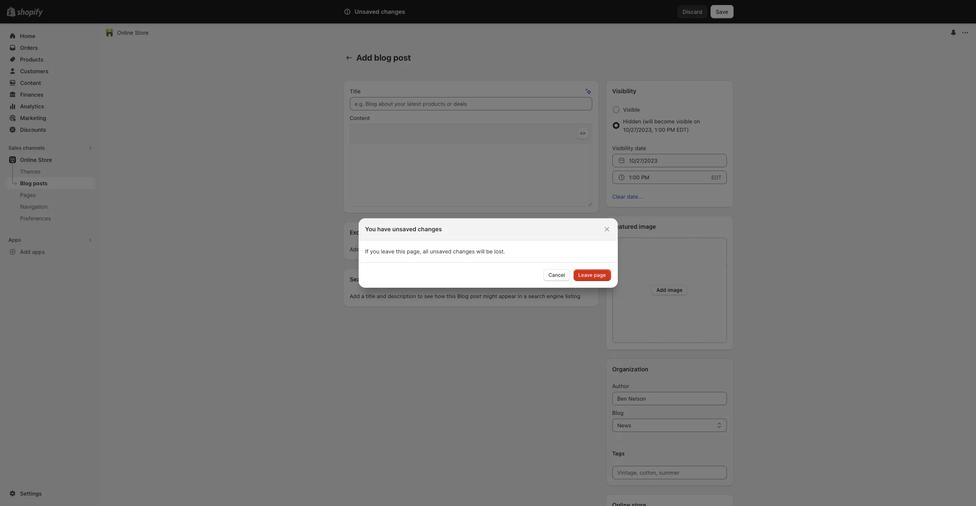 Task type: vqa. For each thing, say whether or not it's contained in the screenshot.
in
no



Task type: locate. For each thing, give the bounding box(es) containing it.
channels
[[23, 145, 45, 151]]

0 horizontal spatial changes
[[381, 8, 405, 15]]

if you leave this page, all unsaved changes will be lost.
[[365, 248, 506, 255]]

0 horizontal spatial online store
[[20, 156, 52, 163]]

1 vertical spatial changes
[[418, 226, 442, 233]]

0 horizontal spatial online
[[20, 156, 37, 163]]

leave page
[[579, 272, 606, 278]]

blog posts
[[20, 180, 47, 187]]

0 horizontal spatial online store link
[[5, 154, 95, 166]]

2 horizontal spatial changes
[[453, 248, 475, 255]]

discounts link
[[5, 124, 95, 136]]

online store link down channels
[[5, 154, 95, 166]]

changes left 'will'
[[453, 248, 475, 255]]

sales channels button
[[5, 142, 95, 154]]

store
[[135, 29, 149, 36], [38, 156, 52, 163]]

posts
[[33, 180, 47, 187]]

1 vertical spatial unsaved
[[430, 248, 452, 255]]

if
[[365, 248, 369, 255]]

1 vertical spatial online
[[20, 156, 37, 163]]

changes
[[381, 8, 405, 15], [418, 226, 442, 233], [453, 248, 475, 255]]

1 horizontal spatial store
[[135, 29, 149, 36]]

unsaved
[[355, 8, 380, 15]]

unsaved right have
[[393, 226, 417, 233]]

cancel
[[549, 272, 565, 278]]

0 horizontal spatial store
[[38, 156, 52, 163]]

online store image
[[105, 28, 114, 37]]

apps
[[32, 249, 45, 255]]

store right online store image
[[135, 29, 149, 36]]

unsaved
[[393, 226, 417, 233], [430, 248, 452, 255]]

online store right online store image
[[117, 29, 149, 36]]

you
[[370, 248, 380, 255]]

apps button
[[5, 234, 95, 246]]

this
[[396, 248, 406, 255]]

online store link right online store image
[[117, 28, 149, 37]]

leave page button
[[574, 269, 611, 281]]

shopify image
[[17, 9, 43, 17]]

0 horizontal spatial unsaved
[[393, 226, 417, 233]]

online store link
[[117, 28, 149, 37], [5, 154, 95, 166]]

themes link
[[5, 166, 95, 177]]

preferences
[[20, 215, 51, 222]]

1 vertical spatial store
[[38, 156, 52, 163]]

you have unsaved changes
[[365, 226, 442, 233]]

you have unsaved changes dialog
[[0, 218, 977, 288]]

online store
[[117, 29, 149, 36], [20, 156, 52, 163]]

1 horizontal spatial online store link
[[117, 28, 149, 37]]

be
[[487, 248, 493, 255]]

settings link
[[5, 488, 95, 500]]

0 vertical spatial online
[[117, 29, 133, 36]]

0 vertical spatial store
[[135, 29, 149, 36]]

1 horizontal spatial online
[[117, 29, 133, 36]]

blog posts link
[[5, 177, 95, 189]]

online store down channels
[[20, 156, 52, 163]]

all
[[423, 248, 429, 255]]

home
[[20, 33, 35, 39]]

unsaved right all
[[430, 248, 452, 255]]

changes up all
[[418, 226, 442, 233]]

online up themes
[[20, 156, 37, 163]]

save button
[[711, 5, 734, 18]]

store up themes link
[[38, 156, 52, 163]]

search
[[381, 8, 399, 15]]

online right online store image
[[117, 29, 133, 36]]

online
[[117, 29, 133, 36], [20, 156, 37, 163]]

sales
[[8, 145, 22, 151]]

changes right unsaved
[[381, 8, 405, 15]]

1 vertical spatial online store link
[[5, 154, 95, 166]]

1 horizontal spatial online store
[[117, 29, 149, 36]]

discounts
[[20, 126, 46, 133]]



Task type: describe. For each thing, give the bounding box(es) containing it.
cancel button
[[544, 269, 570, 281]]

blog
[[20, 180, 32, 187]]

leave
[[579, 272, 593, 278]]

1 horizontal spatial changes
[[418, 226, 442, 233]]

0 vertical spatial online store
[[117, 29, 149, 36]]

apps
[[8, 237, 21, 243]]

page
[[594, 272, 606, 278]]

navigation link
[[5, 201, 95, 213]]

add
[[20, 249, 31, 255]]

leave
[[381, 248, 395, 255]]

discard
[[683, 8, 703, 15]]

add apps
[[20, 249, 45, 255]]

pages link
[[5, 189, 95, 201]]

1 horizontal spatial unsaved
[[430, 248, 452, 255]]

page,
[[407, 248, 422, 255]]

have
[[378, 226, 391, 233]]

pages
[[20, 192, 36, 198]]

2 vertical spatial changes
[[453, 248, 475, 255]]

unsaved changes
[[355, 8, 405, 15]]

themes
[[20, 168, 41, 175]]

preferences link
[[5, 213, 95, 224]]

you
[[365, 226, 376, 233]]

sales channels
[[8, 145, 45, 151]]

lost.
[[495, 248, 506, 255]]

add apps button
[[5, 246, 95, 258]]

0 vertical spatial online store link
[[117, 28, 149, 37]]

search button
[[367, 5, 610, 18]]

will
[[477, 248, 485, 255]]

settings
[[20, 490, 42, 497]]

navigation
[[20, 203, 48, 210]]

discard button
[[678, 5, 708, 18]]

0 vertical spatial unsaved
[[393, 226, 417, 233]]

home link
[[5, 30, 95, 42]]

1 vertical spatial online store
[[20, 156, 52, 163]]

save
[[716, 8, 729, 15]]

0 vertical spatial changes
[[381, 8, 405, 15]]



